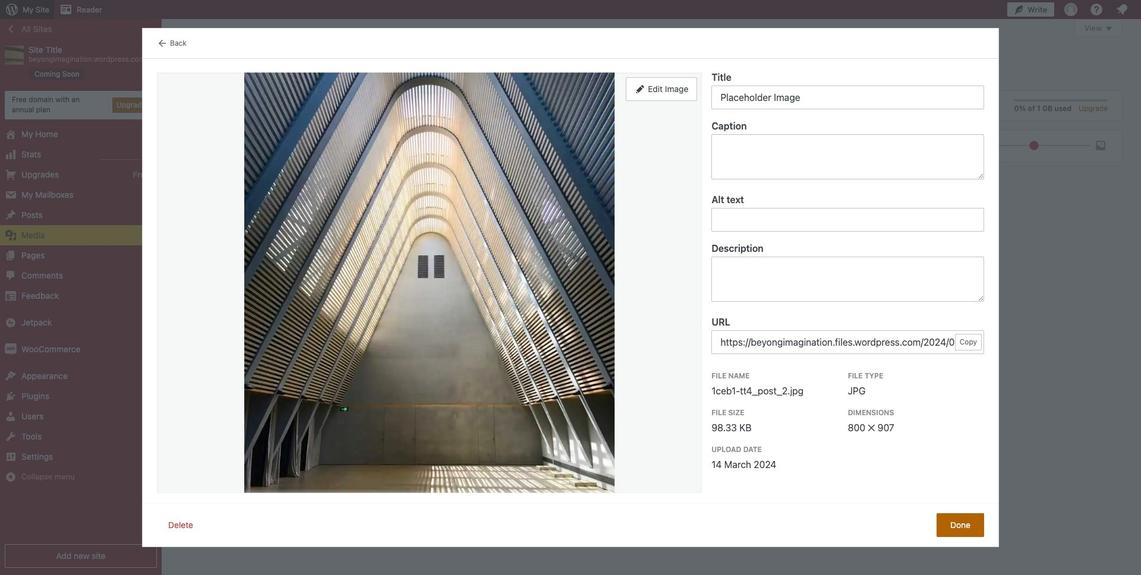 Task type: locate. For each thing, give the bounding box(es) containing it.
None range field
[[979, 140, 1092, 151]]

dialog
[[143, 29, 999, 547]]

menu
[[220, 91, 965, 121]]

update your profile, personal settings, and more image
[[1064, 2, 1079, 17]]

placeholder image image
[[244, 73, 615, 493]]

main content
[[181, 19, 1123, 346]]

None text field
[[712, 86, 985, 110], [712, 135, 985, 180], [712, 86, 985, 110], [712, 135, 985, 180]]

group
[[712, 73, 985, 110], [712, 122, 985, 183], [196, 138, 272, 155], [712, 195, 985, 232], [712, 244, 985, 306], [712, 318, 985, 355]]

None search field
[[971, 91, 1000, 121]]

None text field
[[712, 208, 985, 232], [712, 257, 985, 302], [712, 331, 985, 355], [712, 208, 985, 232], [712, 257, 985, 302], [712, 331, 985, 355]]



Task type: vqa. For each thing, say whether or not it's contained in the screenshot.
help image
yes



Task type: describe. For each thing, give the bounding box(es) containing it.
img image
[[5, 343, 17, 355]]

manage your notifications image
[[1115, 2, 1130, 17]]

highest hourly views 0 image
[[100, 152, 157, 160]]

help image
[[1090, 2, 1104, 17]]

closed image
[[1106, 27, 1112, 31]]



